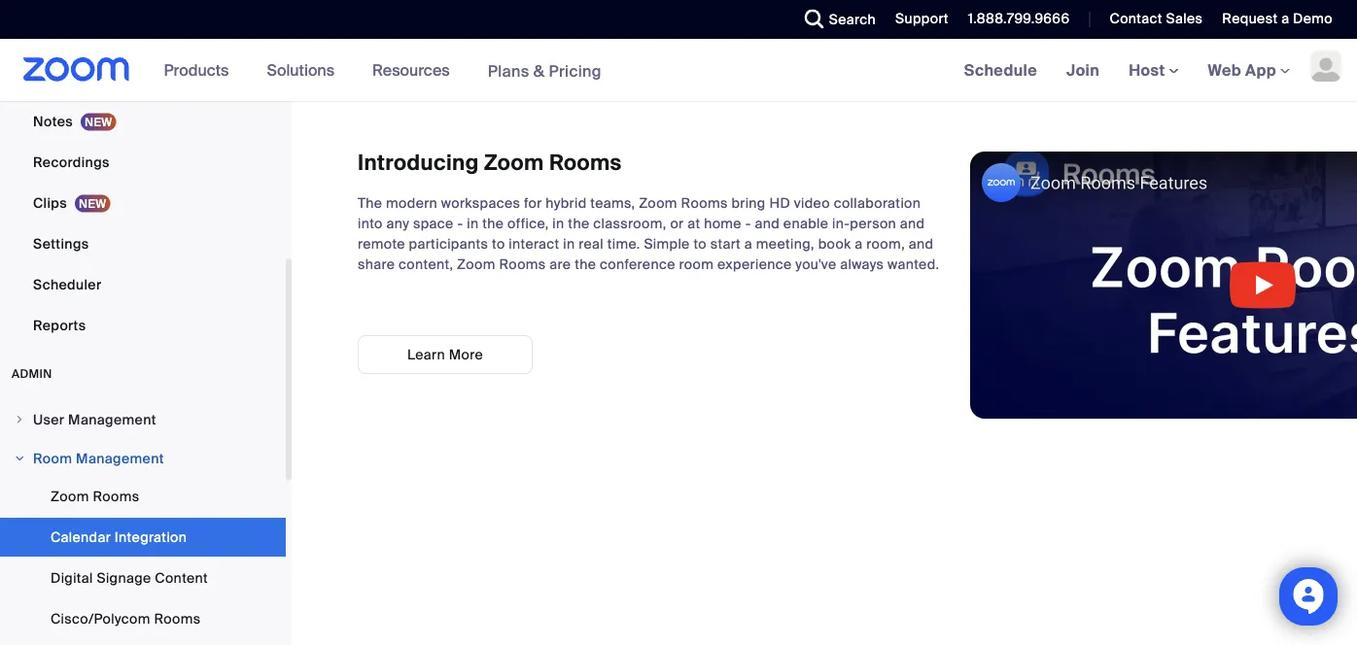 Task type: locate. For each thing, give the bounding box(es) containing it.
right image left user
[[14, 414, 25, 426]]

into
[[358, 215, 383, 233]]

management up room management
[[68, 411, 156, 429]]

1 horizontal spatial -
[[746, 215, 752, 233]]

calendar integration link
[[0, 518, 286, 557]]

any
[[387, 215, 410, 233]]

and
[[755, 215, 780, 233], [901, 215, 926, 233], [909, 235, 934, 253]]

banner
[[0, 39, 1358, 103]]

space
[[413, 215, 454, 233]]

0 horizontal spatial -
[[458, 215, 463, 233]]

settings
[[33, 235, 89, 253]]

rooms down content
[[154, 610, 201, 628]]

- up participants
[[458, 215, 463, 233]]

bring
[[732, 195, 766, 213]]

a
[[1282, 10, 1290, 28], [745, 235, 753, 253], [855, 235, 863, 253]]

clips
[[33, 194, 67, 212]]

0 vertical spatial management
[[68, 411, 156, 429]]

conference
[[600, 256, 676, 274]]

1 horizontal spatial to
[[694, 235, 707, 253]]

demo
[[1294, 10, 1334, 28]]

contact sales
[[1110, 10, 1204, 28]]

- down bring
[[746, 215, 752, 233]]

enable
[[784, 215, 829, 233]]

admin menu menu
[[0, 402, 286, 646]]

host button
[[1129, 60, 1179, 80]]

introducing
[[358, 149, 479, 177]]

resources button
[[373, 39, 459, 101]]

reports
[[33, 317, 86, 335]]

app
[[1246, 60, 1277, 80]]

at
[[688, 215, 701, 233]]

solutions
[[267, 60, 335, 80]]

in down workspaces
[[467, 215, 479, 233]]

the modern workspaces for hybrid teams, zoom rooms bring hd video collaboration into any space - in the office, in the classroom, or at home - and enable in-person and remote participants to interact in real time. simple to start a meeting, book a room, and share content, zoom rooms are the conference room experience you've always wanted.
[[358, 195, 940, 274]]

user management
[[33, 411, 156, 429]]

zoom inside room management menu
[[51, 488, 89, 506]]

0 vertical spatial right image
[[14, 414, 25, 426]]

a left the demo
[[1282, 10, 1290, 28]]

right image left room
[[14, 453, 25, 465]]

join
[[1067, 60, 1100, 80]]

1 horizontal spatial a
[[855, 235, 863, 253]]

product information navigation
[[149, 39, 617, 103]]

teams,
[[591, 195, 636, 213]]

meeting,
[[757, 235, 815, 253]]

1.888.799.9666 button
[[954, 0, 1075, 39], [969, 10, 1070, 28]]

learn
[[408, 346, 445, 364]]

and down hd
[[755, 215, 780, 233]]

hybrid
[[546, 195, 587, 213]]

rooms
[[549, 149, 622, 177], [681, 195, 728, 213], [499, 256, 546, 274], [93, 488, 140, 506], [154, 610, 201, 628]]

room management
[[33, 450, 164, 468]]

office,
[[508, 215, 549, 233]]

request a demo
[[1223, 10, 1334, 28]]

integration
[[115, 529, 187, 547]]

zoom down room
[[51, 488, 89, 506]]

rooms inside zoom rooms link
[[93, 488, 140, 506]]

content,
[[399, 256, 454, 274]]

1 vertical spatial right image
[[14, 453, 25, 465]]

cisco/polycom
[[51, 610, 151, 628]]

participants
[[409, 235, 489, 253]]

web
[[1209, 60, 1242, 80]]

1 vertical spatial management
[[76, 450, 164, 468]]

&
[[534, 61, 545, 81]]

2 to from the left
[[694, 235, 707, 253]]

right image inside "room management" menu item
[[14, 453, 25, 465]]

1 right image from the top
[[14, 414, 25, 426]]

2 right image from the top
[[14, 453, 25, 465]]

learn more
[[408, 346, 483, 364]]

real
[[579, 235, 604, 253]]

user
[[33, 411, 65, 429]]

the
[[483, 215, 504, 233], [568, 215, 590, 233], [575, 256, 597, 274]]

settings link
[[0, 225, 286, 264]]

solutions button
[[267, 39, 343, 101]]

1 to from the left
[[492, 235, 505, 253]]

to up room
[[694, 235, 707, 253]]

resources
[[373, 60, 450, 80]]

zoom
[[484, 149, 544, 177], [639, 195, 678, 213], [457, 256, 496, 274], [51, 488, 89, 506]]

to left interact
[[492, 235, 505, 253]]

meetings navigation
[[950, 39, 1358, 103]]

0 horizontal spatial to
[[492, 235, 505, 253]]

right image
[[14, 414, 25, 426], [14, 453, 25, 465]]

video
[[794, 195, 831, 213]]

management for user management
[[68, 411, 156, 429]]

in left real
[[563, 235, 575, 253]]

person
[[850, 215, 897, 233]]

introducing zoom rooms
[[358, 149, 622, 177]]

zoom down participants
[[457, 256, 496, 274]]

rooms down interact
[[499, 256, 546, 274]]

remote
[[358, 235, 405, 253]]

0 horizontal spatial a
[[745, 235, 753, 253]]

management
[[68, 411, 156, 429], [76, 450, 164, 468]]

rooms up hybrid at left
[[549, 149, 622, 177]]

recordings link
[[0, 143, 286, 182]]

in
[[467, 215, 479, 233], [553, 215, 565, 233], [563, 235, 575, 253]]

support link
[[881, 0, 954, 39], [896, 10, 949, 28]]

a up always
[[855, 235, 863, 253]]

hd
[[770, 195, 791, 213]]

search
[[829, 10, 876, 28]]

notes
[[33, 112, 73, 130]]

workspaces
[[441, 195, 521, 213]]

classroom,
[[594, 215, 667, 233]]

contact
[[1110, 10, 1163, 28]]

right image for room
[[14, 453, 25, 465]]

cisco/polycom rooms link
[[0, 600, 286, 639]]

right image inside the user management menu item
[[14, 414, 25, 426]]

request a demo link
[[1208, 0, 1358, 39], [1223, 10, 1334, 28]]

management up zoom rooms link
[[76, 450, 164, 468]]

a up experience
[[745, 235, 753, 253]]

rooms up calendar integration
[[93, 488, 140, 506]]

host
[[1129, 60, 1170, 80]]

contact sales link
[[1096, 0, 1208, 39], [1110, 10, 1204, 28]]



Task type: describe. For each thing, give the bounding box(es) containing it.
2 horizontal spatial a
[[1282, 10, 1290, 28]]

side navigation navigation
[[0, 0, 292, 646]]

user management menu item
[[0, 402, 286, 439]]

book
[[819, 235, 852, 253]]

support
[[896, 10, 949, 28]]

digital signage content link
[[0, 559, 286, 598]]

1 - from the left
[[458, 215, 463, 233]]

simple
[[644, 235, 690, 253]]

web app button
[[1209, 60, 1291, 80]]

web app
[[1209, 60, 1277, 80]]

zoom up or
[[639, 195, 678, 213]]

interact
[[509, 235, 560, 253]]

experience
[[718, 256, 792, 274]]

management for room management
[[76, 450, 164, 468]]

room management menu
[[0, 478, 286, 646]]

in-
[[833, 215, 850, 233]]

zoom logo image
[[23, 57, 130, 82]]

zoom rooms
[[51, 488, 140, 506]]

products button
[[164, 39, 238, 101]]

rooms inside cisco/polycom rooms link
[[154, 610, 201, 628]]

right image for user
[[14, 414, 25, 426]]

modern
[[386, 195, 438, 213]]

the up real
[[568, 215, 590, 233]]

recordings
[[33, 153, 110, 171]]

or
[[671, 215, 684, 233]]

learn more link
[[358, 336, 533, 374]]

signage
[[97, 570, 151, 588]]

and up room,
[[901, 215, 926, 233]]

in down hybrid at left
[[553, 215, 565, 233]]

and up wanted.
[[909, 235, 934, 253]]

search button
[[791, 0, 881, 39]]

digital
[[51, 570, 93, 588]]

calendar
[[51, 529, 111, 547]]

notes link
[[0, 102, 286, 141]]

admin
[[12, 367, 52, 382]]

zoom up for
[[484, 149, 544, 177]]

pricing
[[549, 61, 602, 81]]

are
[[550, 256, 571, 274]]

cisco/polycom rooms
[[51, 610, 201, 628]]

always
[[841, 256, 885, 274]]

you've
[[796, 256, 837, 274]]

rooms up at
[[681, 195, 728, 213]]

reports link
[[0, 306, 286, 345]]

request
[[1223, 10, 1279, 28]]

scheduler
[[33, 276, 102, 294]]

more
[[449, 346, 483, 364]]

scheduler link
[[0, 266, 286, 304]]

wanted.
[[888, 256, 940, 274]]

join link
[[1053, 39, 1115, 101]]

content
[[155, 570, 208, 588]]

room management menu item
[[0, 441, 286, 478]]

banner containing products
[[0, 39, 1358, 103]]

zoom rooms link
[[0, 478, 286, 517]]

products
[[164, 60, 229, 80]]

room
[[679, 256, 714, 274]]

digital signage content
[[51, 570, 208, 588]]

the down workspaces
[[483, 215, 504, 233]]

1.888.799.9666
[[969, 10, 1070, 28]]

calendar integration
[[51, 529, 187, 547]]

for
[[524, 195, 542, 213]]

room
[[33, 450, 72, 468]]

schedule link
[[950, 39, 1053, 101]]

collaboration
[[834, 195, 921, 213]]

room,
[[867, 235, 906, 253]]

sales
[[1167, 10, 1204, 28]]

the down real
[[575, 256, 597, 274]]

home
[[704, 215, 742, 233]]

plans & pricing
[[488, 61, 602, 81]]

share
[[358, 256, 395, 274]]

the
[[358, 195, 383, 213]]

personal menu menu
[[0, 0, 286, 347]]

clips link
[[0, 184, 286, 223]]

start
[[711, 235, 741, 253]]

plans
[[488, 61, 530, 81]]

profile picture image
[[1311, 51, 1342, 82]]

2 - from the left
[[746, 215, 752, 233]]

schedule
[[965, 60, 1038, 80]]



Task type: vqa. For each thing, say whether or not it's contained in the screenshot.
Upgrade Account button
no



